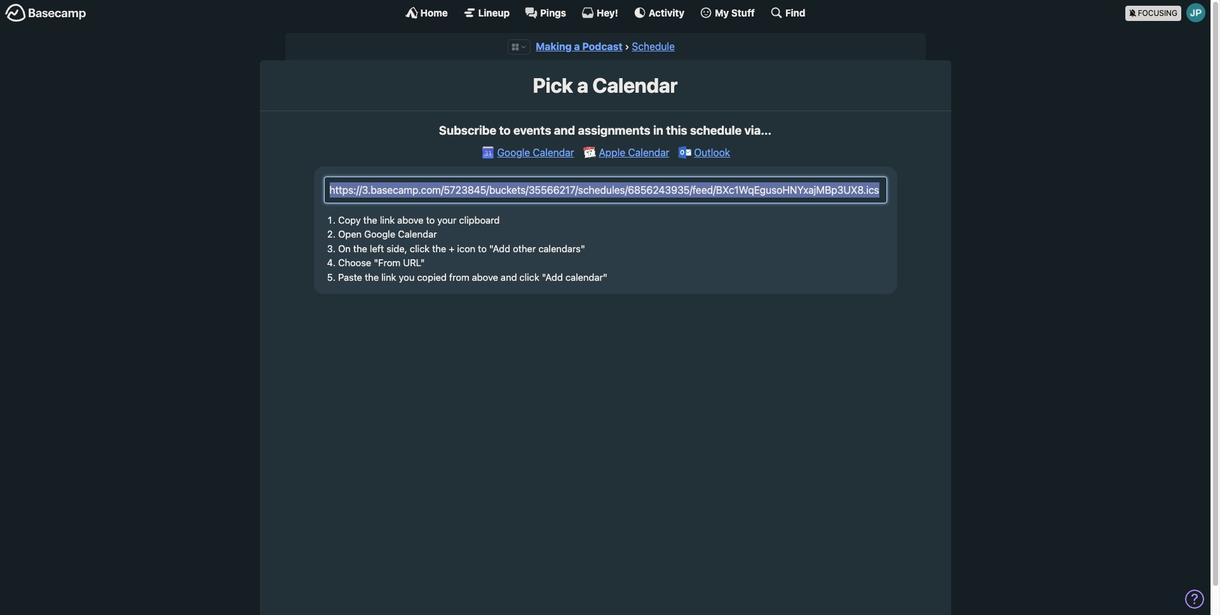 Task type: describe. For each thing, give the bounding box(es) containing it.
icon
[[457, 243, 476, 254]]

› schedule
[[625, 41, 675, 52]]

the right copy
[[363, 214, 377, 225]]

0 vertical spatial to
[[499, 123, 511, 137]]

and inside copy the link above to your clipboard open google calendar on the left side, click the + icon to "add other calendars" choose "from url" paste the link you copied from above and click "add calendar"
[[501, 271, 517, 283]]

making a podcast
[[536, 41, 623, 52]]

schedule
[[690, 123, 742, 137]]

other
[[513, 243, 536, 254]]

0 vertical spatial link
[[380, 214, 395, 225]]

apple
[[599, 147, 625, 158]]

url"
[[403, 257, 425, 268]]

subscribe
[[439, 123, 496, 137]]

in
[[653, 123, 663, 137]]

open
[[338, 228, 362, 240]]

home
[[420, 7, 448, 18]]

google calendar
[[497, 147, 574, 158]]

events
[[513, 123, 551, 137]]

clipboard
[[459, 214, 500, 225]]

1 horizontal spatial to
[[478, 243, 487, 254]]

home link
[[405, 6, 448, 19]]

this
[[666, 123, 687, 137]]

a for calendar
[[577, 73, 588, 97]]

my stuff
[[715, 7, 755, 18]]

1 vertical spatial click
[[520, 271, 539, 283]]

find
[[785, 7, 805, 18]]

schedule link
[[632, 41, 675, 52]]

focusing button
[[1125, 0, 1211, 25]]

a for podcast
[[574, 41, 580, 52]]

1 vertical spatial link
[[381, 271, 396, 283]]

google inside copy the link above to your clipboard open google calendar on the left side, click the + icon to "add other calendars" choose "from url" paste the link you copied from above and click "add calendar"
[[364, 228, 395, 240]]

google calendar link
[[480, 145, 574, 160]]

stuff
[[731, 7, 755, 18]]

1 vertical spatial "add
[[542, 271, 563, 283]]

1 vertical spatial above
[[472, 271, 498, 283]]

calendar inside copy the link above to your clipboard open google calendar on the left side, click the + icon to "add other calendars" choose "from url" paste the link you copied from above and click "add calendar"
[[398, 228, 437, 240]]

hey!
[[597, 7, 618, 18]]

making
[[536, 41, 572, 52]]

switch accounts image
[[5, 3, 86, 23]]

copy the link above to your clipboard open google calendar on the left side, click the + icon to "add other calendars" choose "from url" paste the link you copied from above and click "add calendar"
[[338, 214, 608, 283]]

0 horizontal spatial above
[[397, 214, 424, 225]]

activity link
[[634, 6, 685, 19]]

apple calendar link
[[582, 147, 670, 158]]

left
[[370, 243, 384, 254]]

making a podcast link
[[536, 41, 623, 52]]

my
[[715, 7, 729, 18]]

pick
[[533, 73, 573, 97]]

0 horizontal spatial to
[[426, 214, 435, 225]]

my stuff button
[[700, 6, 755, 19]]

0 vertical spatial and
[[554, 123, 575, 137]]



Task type: locate. For each thing, give the bounding box(es) containing it.
link up the side, on the left top
[[380, 214, 395, 225]]

0 horizontal spatial google
[[364, 228, 395, 240]]

"add left other
[[489, 243, 510, 254]]

hey! button
[[581, 6, 618, 19]]

pings
[[540, 7, 566, 18]]

activity
[[649, 7, 685, 18]]

paste
[[338, 271, 362, 283]]

1 horizontal spatial click
[[520, 271, 539, 283]]

subscribe to events and assignments in this schedule via…
[[439, 123, 772, 137]]

2 horizontal spatial to
[[499, 123, 511, 137]]

pings button
[[525, 6, 566, 19]]

0 horizontal spatial "add
[[489, 243, 510, 254]]

"add
[[489, 243, 510, 254], [542, 271, 563, 283]]

0 vertical spatial a
[[574, 41, 580, 52]]

above
[[397, 214, 424, 225], [472, 271, 498, 283]]

copy
[[338, 214, 361, 225]]

0 horizontal spatial click
[[410, 243, 430, 254]]

find button
[[770, 6, 805, 19]]

and right events
[[554, 123, 575, 137]]

calendar"
[[566, 271, 608, 283]]

apple calendar
[[599, 147, 670, 158]]

above up the side, on the left top
[[397, 214, 424, 225]]

the down "from
[[365, 271, 379, 283]]

a
[[574, 41, 580, 52], [577, 73, 588, 97]]

1 horizontal spatial and
[[554, 123, 575, 137]]

the left "+"
[[432, 243, 446, 254]]

1 vertical spatial to
[[426, 214, 435, 225]]

to left events
[[499, 123, 511, 137]]

and
[[554, 123, 575, 137], [501, 271, 517, 283]]

click up url"
[[410, 243, 430, 254]]

1 vertical spatial a
[[577, 73, 588, 97]]

google
[[497, 147, 530, 158], [364, 228, 395, 240]]

link down "from
[[381, 271, 396, 283]]

1 horizontal spatial "add
[[542, 271, 563, 283]]

lineup
[[478, 7, 510, 18]]

lineup link
[[463, 6, 510, 19]]

0 horizontal spatial and
[[501, 271, 517, 283]]

the
[[363, 214, 377, 225], [353, 243, 367, 254], [432, 243, 446, 254], [365, 271, 379, 283]]

google up left
[[364, 228, 395, 240]]

via…
[[744, 123, 772, 137]]

copied
[[417, 271, 447, 283]]

assignments
[[578, 123, 651, 137]]

1 vertical spatial and
[[501, 271, 517, 283]]

0 vertical spatial google
[[497, 147, 530, 158]]

to right icon
[[478, 243, 487, 254]]

"from
[[374, 257, 401, 268]]

calendar
[[593, 73, 678, 97], [533, 147, 574, 158], [628, 147, 670, 158], [398, 228, 437, 240]]

1 horizontal spatial google
[[497, 147, 530, 158]]

above right from
[[472, 271, 498, 283]]

james peterson image
[[1187, 3, 1206, 22]]

0 vertical spatial click
[[410, 243, 430, 254]]

you
[[399, 271, 415, 283]]

"add down calendars"
[[542, 271, 563, 283]]

link
[[380, 214, 395, 225], [381, 271, 396, 283]]

1 vertical spatial google
[[364, 228, 395, 240]]

outlook
[[694, 147, 730, 158]]

to left "your"
[[426, 214, 435, 225]]

a right pick
[[577, 73, 588, 97]]

calendar down in
[[628, 147, 670, 158]]

outlook link
[[677, 145, 730, 160]]

1 horizontal spatial above
[[472, 271, 498, 283]]

click down other
[[520, 271, 539, 283]]

calendar down ›
[[593, 73, 678, 97]]

0 vertical spatial "add
[[489, 243, 510, 254]]

None text field
[[324, 176, 887, 203]]

2 vertical spatial to
[[478, 243, 487, 254]]

+
[[449, 243, 455, 254]]

on
[[338, 243, 351, 254]]

main element
[[0, 0, 1211, 25]]

calendar down events
[[533, 147, 574, 158]]

the up choose
[[353, 243, 367, 254]]

pick a calendar
[[533, 73, 678, 97]]

choose
[[338, 257, 371, 268]]

from
[[449, 271, 469, 283]]

schedule
[[632, 41, 675, 52]]

0 vertical spatial above
[[397, 214, 424, 225]]

focusing
[[1138, 8, 1178, 17]]

your
[[437, 214, 457, 225]]

click
[[410, 243, 430, 254], [520, 271, 539, 283]]

a right making
[[574, 41, 580, 52]]

›
[[625, 41, 629, 52]]

and down other
[[501, 271, 517, 283]]

to
[[499, 123, 511, 137], [426, 214, 435, 225], [478, 243, 487, 254]]

calendar up the side, on the left top
[[398, 228, 437, 240]]

calendars"
[[538, 243, 585, 254]]

google down events
[[497, 147, 530, 158]]

podcast
[[582, 41, 623, 52]]

side,
[[387, 243, 407, 254]]



Task type: vqa. For each thing, say whether or not it's contained in the screenshot.
"ADD to the right
yes



